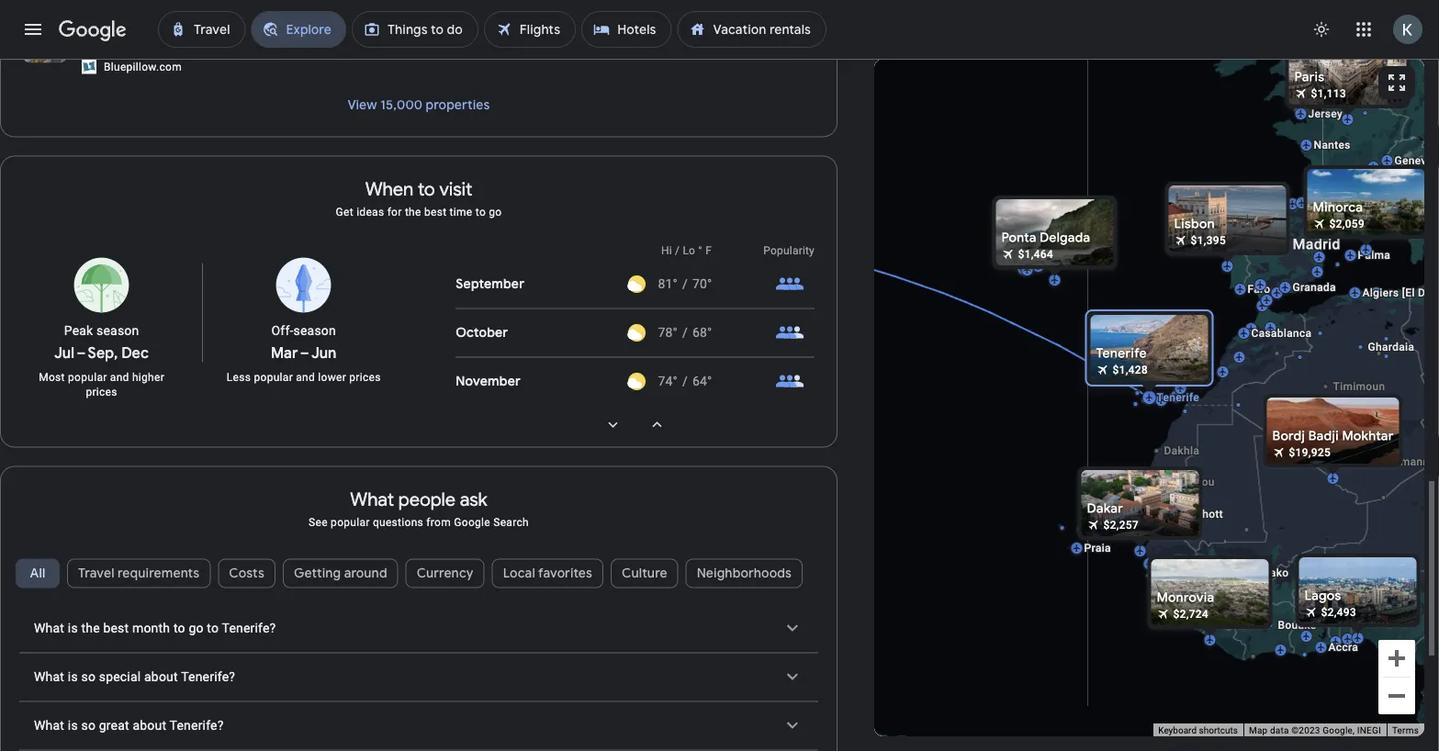 Task type: locate. For each thing, give the bounding box(es) containing it.
people
[[398, 488, 456, 512]]

map region
[[853, 1, 1440, 752]]

70°
[[693, 276, 713, 292]]

0 vertical spatial so
[[81, 670, 96, 685]]

0 vertical spatial best
[[424, 205, 447, 218]]

bissau
[[1168, 575, 1203, 588]]

november
[[456, 373, 521, 390]]

2059 US dollars text field
[[1330, 218, 1365, 231]]

2 is from the top
[[68, 670, 78, 685]]

go inside what is the best month to go to tenerife? dropdown button
[[189, 621, 204, 636]]

season for jul – sep,
[[97, 323, 139, 338]]

1 horizontal spatial the
[[405, 205, 421, 218]]

peak
[[64, 323, 93, 338]]

popular right the see
[[331, 516, 370, 529]]

is left month
[[68, 621, 78, 636]]

for
[[387, 205, 402, 218]]

popular right less
[[254, 371, 293, 383]]

prices inside off-season mar – jun less popular and lower prices
[[349, 371, 381, 383]]

peak season jul – sep, dec most popular and higher prices
[[39, 323, 164, 398]]

74°
[[658, 374, 678, 389]]

so for special
[[81, 670, 96, 685]]

0 horizontal spatial best
[[103, 621, 129, 636]]

loading results progress bar
[[0, 59, 1440, 62]]

go right "time"
[[489, 205, 502, 218]]

the right for
[[405, 205, 421, 218]]

partly cloudy image for september
[[628, 275, 646, 293]]

when
[[365, 178, 414, 201]]

1 horizontal spatial best
[[424, 205, 447, 218]]

what is so great about tenerife? button
[[19, 702, 819, 750]]

0 horizontal spatial the
[[81, 621, 100, 636]]

prices down jul – sep,
[[86, 385, 117, 398]]

1428 US dollars text field
[[1113, 364, 1149, 377]]

region containing what is the best month to go to tenerife?
[[1, 605, 837, 752]]

bordj
[[1273, 428, 1306, 445]]

currency button
[[406, 552, 485, 596]]

is left special
[[68, 670, 78, 685]]

/ left 64°
[[683, 374, 688, 389]]

19925 US dollars text field
[[1289, 447, 1331, 459]]

0 horizontal spatial prices
[[86, 385, 117, 398]]

costs button
[[218, 552, 276, 596]]

local
[[503, 565, 536, 582]]

/ right the 81°
[[683, 276, 688, 292]]

1 partly cloudy image from the top
[[628, 275, 646, 293]]

tab list containing all
[[1, 552, 837, 614]]

peak seasons section. image
[[72, 256, 131, 314]]

jul – sep,
[[54, 343, 118, 362]]

/ right the hi
[[675, 244, 680, 257]]

what down "all" button
[[34, 621, 64, 636]]

bilbao
[[1301, 198, 1333, 210]]

bluepillow.com link
[[1, 8, 837, 85]]

season up the dec
[[97, 323, 139, 338]]

search
[[494, 516, 529, 529]]

[el
[[1403, 287, 1416, 300]]

popular inside off-season mar – jun less popular and lower prices
[[254, 371, 293, 383]]

keyboard
[[1159, 725, 1197, 736]]

porto
[[1242, 226, 1279, 243]]

visit
[[440, 178, 473, 201]]

bordj badji mokhtar
[[1273, 428, 1394, 445]]

1 vertical spatial tenerife
[[1157, 391, 1200, 404]]

so left special
[[81, 670, 96, 685]]

prices right lower
[[349, 371, 381, 383]]

bordeaux
[[1324, 175, 1373, 187]]

1 vertical spatial is
[[68, 670, 78, 685]]

go inside when to visit get ideas for the best time to go
[[489, 205, 502, 218]]

81°
[[658, 276, 678, 292]]

view larger map image
[[1386, 72, 1408, 94]]

the down the 'travel'
[[81, 621, 100, 636]]

partly cloudy image left 74° at the left
[[628, 372, 646, 391]]

partly cloudy image left 78°
[[628, 324, 646, 342]]

0 horizontal spatial popular
[[68, 371, 107, 383]]

/ right 78°
[[683, 325, 688, 340]]

1 vertical spatial best
[[103, 621, 129, 636]]

best
[[424, 205, 447, 218], [103, 621, 129, 636]]

terms
[[1393, 725, 1420, 736]]

68°
[[693, 325, 713, 340]]

what left special
[[34, 670, 64, 685]]

and down mar – jun
[[296, 371, 315, 383]]

tamale
[[1322, 602, 1359, 615]]

0 horizontal spatial and
[[110, 371, 129, 383]]

2 vertical spatial is
[[68, 718, 78, 733]]

1113 US dollars text field
[[1312, 87, 1347, 100]]

and down the dec
[[110, 371, 129, 383]]

dakhla
[[1165, 445, 1200, 458]]

off-season mar – jun less popular and lower prices
[[227, 323, 381, 383]]

tenerife up "dakhla"
[[1157, 391, 1200, 404]]

partly cloudy image
[[628, 275, 646, 293], [628, 324, 646, 342], [628, 372, 646, 391]]

0 vertical spatial tenerife
[[1097, 345, 1147, 362]]

popular inside 'peak season jul – sep, dec most popular and higher prices'
[[68, 371, 107, 383]]

what is so special about tenerife?
[[34, 670, 235, 685]]

hi / lo ° f
[[662, 244, 712, 257]]

1 horizontal spatial season
[[294, 323, 336, 338]]

0 horizontal spatial season
[[97, 323, 139, 338]]

1 and from the left
[[110, 371, 129, 383]]

costs
[[229, 565, 265, 582]]

0 horizontal spatial go
[[189, 621, 204, 636]]

tenerife?
[[222, 621, 276, 636], [181, 670, 235, 685], [170, 718, 224, 733]]

3 partly cloudy image from the top
[[628, 372, 646, 391]]

paris
[[1295, 69, 1325, 85]]

what is the best month to go to tenerife?
[[34, 621, 276, 636]]

tenerife up 1428 us dollars text field
[[1097, 345, 1147, 362]]

travel requirements button
[[67, 552, 211, 596]]

1 vertical spatial so
[[81, 718, 96, 733]]

$1,428
[[1113, 364, 1149, 377]]

what left great
[[34, 718, 64, 733]]

the inside when to visit get ideas for the best time to go
[[405, 205, 421, 218]]

madrid
[[1293, 236, 1341, 253]]

1395 US dollars text field
[[1191, 234, 1227, 247]]

about right great
[[133, 718, 167, 733]]

what is the best month to go to tenerife? button
[[19, 605, 819, 653]]

2493 US dollars text field
[[1322, 606, 1357, 619]]

tenerife? down the what is the best month to go to tenerife?
[[181, 670, 235, 685]]

from
[[427, 516, 451, 529]]

2 vertical spatial tenerife?
[[170, 718, 224, 733]]

2 season from the left
[[294, 323, 336, 338]]

1 season from the left
[[97, 323, 139, 338]]

2 and from the left
[[296, 371, 315, 383]]

tenerife? down costs button
[[222, 621, 276, 636]]

1 vertical spatial about
[[133, 718, 167, 733]]

local favorites button
[[492, 552, 604, 596]]

best left month
[[103, 621, 129, 636]]

0 vertical spatial about
[[144, 670, 178, 685]]

busy image
[[775, 269, 805, 299]]

74° / 64°
[[658, 374, 713, 389]]

granada
[[1293, 281, 1337, 294]]

go right month
[[189, 621, 204, 636]]

season inside off-season mar – jun less popular and lower prices
[[294, 323, 336, 338]]

2 so from the top
[[81, 718, 96, 733]]

1 horizontal spatial popular
[[254, 371, 293, 383]]

getting
[[294, 565, 341, 582]]

about inside "what is so great about tenerife?" dropdown button
[[133, 718, 167, 733]]

1 so from the top
[[81, 670, 96, 685]]

timimoun
[[1334, 380, 1386, 393]]

2 partly cloudy image from the top
[[628, 324, 646, 342]]

go
[[489, 205, 502, 218], [189, 621, 204, 636]]

prices inside 'peak season jul – sep, dec most popular and higher prices'
[[86, 385, 117, 398]]

2 horizontal spatial popular
[[331, 516, 370, 529]]

season for mar – jun
[[294, 323, 336, 338]]

bluepillow.com
[[104, 60, 182, 73]]

region
[[1, 605, 837, 752]]

partly cloudy image left the 81°
[[628, 275, 646, 293]]

1 horizontal spatial and
[[296, 371, 315, 383]]

mokhtar
[[1343, 428, 1394, 445]]

1 vertical spatial partly cloudy image
[[628, 324, 646, 342]]

minorca
[[1313, 199, 1364, 216]]

what inside what people ask see popular questions from google search
[[350, 488, 394, 512]]

1 vertical spatial tenerife?
[[181, 670, 235, 685]]

special
[[99, 670, 141, 685]]

badji
[[1309, 428, 1339, 445]]

best left "time"
[[424, 205, 447, 218]]

so left great
[[81, 718, 96, 733]]

popular down jul – sep,
[[68, 371, 107, 383]]

view 15,000 properties
[[348, 97, 490, 113]]

culture
[[622, 565, 668, 582]]

about inside what is so special about tenerife? dropdown button
[[144, 670, 178, 685]]

bouake
[[1278, 619, 1317, 632]]

0 vertical spatial partly cloudy image
[[628, 275, 646, 293]]

what
[[350, 488, 394, 512], [34, 621, 64, 636], [34, 670, 64, 685], [34, 718, 64, 733]]

0 vertical spatial is
[[68, 621, 78, 636]]

64°
[[693, 374, 713, 389]]

nouadhibou
[[1153, 476, 1215, 489]]

1 vertical spatial go
[[189, 621, 204, 636]]

about for special
[[144, 670, 178, 685]]

1 horizontal spatial prices
[[349, 371, 381, 383]]

what up questions
[[350, 488, 394, 512]]

so
[[81, 670, 96, 685], [81, 718, 96, 733]]

1 horizontal spatial go
[[489, 205, 502, 218]]

0 horizontal spatial tenerife
[[1097, 345, 1147, 362]]

$19,925
[[1289, 447, 1331, 459]]

lower
[[318, 371, 346, 383]]

1 is from the top
[[68, 621, 78, 636]]

2 vertical spatial partly cloudy image
[[628, 372, 646, 391]]

tab list
[[1, 552, 837, 614]]

what for what is so great about tenerife?
[[34, 718, 64, 733]]

about right special
[[144, 670, 178, 685]]

1464 US dollars text field
[[1018, 248, 1054, 261]]

3 is from the top
[[68, 718, 78, 733]]

off-
[[272, 323, 294, 338]]

popularity
[[764, 244, 815, 257]]

island
[[1040, 251, 1071, 264]]

all
[[30, 565, 45, 582]]

ponta delgada
[[1002, 230, 1091, 246]]

tenerife? down what is so special about tenerife?
[[170, 718, 224, 733]]

/ for november
[[683, 374, 688, 389]]

0 vertical spatial prices
[[349, 371, 381, 383]]

map data ©2023 google, inegi
[[1249, 725, 1382, 736]]

season up mar – jun
[[294, 323, 336, 338]]

neighborhoods
[[697, 565, 792, 582]]

most
[[39, 371, 65, 383]]

0 vertical spatial go
[[489, 205, 502, 218]]

popular inside what people ask see popular questions from google search
[[331, 516, 370, 529]]

1 vertical spatial the
[[81, 621, 100, 636]]

/
[[675, 244, 680, 257], [683, 276, 688, 292], [683, 325, 688, 340], [683, 374, 688, 389]]

1 vertical spatial prices
[[86, 385, 117, 398]]

0 vertical spatial the
[[405, 205, 421, 218]]

is left great
[[68, 718, 78, 733]]

season inside 'peak season jul – sep, dec most popular and higher prices'
[[97, 323, 139, 338]]

casablanca
[[1252, 327, 1312, 340]]

to
[[418, 178, 435, 201], [476, 205, 486, 218], [174, 621, 185, 636], [207, 621, 219, 636]]

madeira
[[1154, 337, 1196, 350]]

prices
[[349, 371, 381, 383], [86, 385, 117, 398]]

partly cloudy image for october
[[628, 324, 646, 342]]

and inside off-season mar – jun less popular and lower prices
[[296, 371, 315, 383]]



Task type: describe. For each thing, give the bounding box(es) containing it.
requirements
[[118, 565, 200, 582]]

best inside when to visit get ideas for the best time to go
[[424, 205, 447, 218]]

what is so great about tenerife?
[[34, 718, 224, 733]]

a
[[1243, 196, 1250, 209]]

local favorites
[[503, 565, 593, 582]]

culture button
[[611, 552, 679, 596]]

jersey
[[1309, 107, 1343, 120]]

getting around button
[[283, 552, 398, 596]]

$1,464
[[1018, 248, 1054, 261]]

coruña
[[1253, 196, 1291, 209]]

and inside 'peak season jul – sep, dec most popular and higher prices'
[[110, 371, 129, 383]]

81° / 70°
[[658, 276, 713, 292]]

what for what is the best month to go to tenerife?
[[34, 621, 64, 636]]

tenerife? for what is so special about tenerife?
[[181, 670, 235, 685]]

september
[[456, 276, 525, 292]]

0 vertical spatial tenerife?
[[222, 621, 276, 636]]

ask
[[460, 488, 488, 512]]

f
[[706, 244, 712, 257]]

about for great
[[133, 718, 167, 733]]

keyboard shortcuts button
[[1159, 725, 1238, 737]]

what for what people ask see popular questions from google search
[[350, 488, 394, 512]]

faro
[[1248, 283, 1271, 296]]

previous month image
[[635, 403, 680, 447]]

favorites
[[538, 565, 593, 582]]

so for great
[[81, 718, 96, 733]]

keyboard shortcuts
[[1159, 725, 1238, 736]]

questions
[[373, 516, 424, 529]]

somewhat busy image
[[775, 367, 805, 396]]

next month image
[[591, 403, 635, 447]]

flores
[[1005, 251, 1037, 264]]

bamako
[[1247, 567, 1289, 580]]

get
[[336, 205, 354, 218]]

djaz
[[1419, 287, 1440, 300]]

tenerife? for what is so great about tenerife?
[[170, 718, 224, 733]]

dakar
[[1087, 501, 1124, 517]]

nouakchott
[[1164, 508, 1224, 521]]

less
[[227, 371, 251, 383]]

flores island
[[1005, 251, 1071, 264]]

78°
[[658, 325, 678, 340]]

$2,257
[[1104, 519, 1139, 532]]

geneva
[[1395, 154, 1434, 167]]

time
[[450, 205, 473, 218]]

change appearance image
[[1300, 7, 1344, 51]]

around
[[344, 565, 387, 582]]

is for special
[[68, 670, 78, 685]]

nantes
[[1314, 139, 1351, 152]]

ghardaia
[[1369, 341, 1415, 354]]

78° / 68°
[[658, 325, 713, 340]]

all button
[[16, 552, 60, 596]]

$2,059
[[1330, 218, 1365, 231]]

ideas
[[357, 205, 384, 218]]

terms link
[[1393, 725, 1420, 736]]

google,
[[1323, 725, 1355, 736]]

properties
[[426, 97, 490, 113]]

data
[[1271, 725, 1290, 736]]

monrovia
[[1157, 590, 1215, 606]]

/ for october
[[683, 325, 688, 340]]

popular for what
[[331, 516, 370, 529]]

travel
[[78, 565, 114, 582]]

getting around
[[294, 565, 387, 582]]

what is so special about tenerife? button
[[19, 654, 819, 701]]

what for what is so special about tenerife?
[[34, 670, 64, 685]]

15,000
[[380, 97, 423, 113]]

lisbon
[[1175, 216, 1215, 232]]

praia
[[1085, 542, 1112, 555]]

google
[[454, 516, 491, 529]]

partly cloudy image for november
[[628, 372, 646, 391]]

lo
[[683, 244, 696, 257]]

see
[[309, 516, 328, 529]]

dec
[[121, 343, 149, 362]]

°
[[699, 244, 703, 257]]

off-seasons section. image
[[274, 256, 333, 314]]

the inside what is the best month to go to tenerife? dropdown button
[[81, 621, 100, 636]]

palma
[[1358, 249, 1391, 262]]

©2023
[[1292, 725, 1321, 736]]

algiers
[[1363, 287, 1400, 300]]

2257 US dollars text field
[[1104, 519, 1139, 532]]

$2,724
[[1174, 608, 1209, 621]]

best inside dropdown button
[[103, 621, 129, 636]]

tamanras
[[1389, 456, 1440, 469]]

inegi
[[1358, 725, 1382, 736]]

popular for off-
[[254, 371, 293, 383]]

great
[[99, 718, 129, 733]]

month
[[132, 621, 170, 636]]

is for great
[[68, 718, 78, 733]]

1 horizontal spatial tenerife
[[1157, 391, 1200, 404]]

currency
[[417, 565, 474, 582]]

sal
[[1091, 523, 1107, 536]]

a coruña
[[1243, 196, 1291, 209]]

marseille
[[1387, 197, 1435, 209]]

mar – jun
[[271, 343, 337, 362]]

$1,113
[[1312, 87, 1347, 100]]

barcelona
[[1355, 223, 1423, 240]]

/ for september
[[683, 276, 688, 292]]

is for best
[[68, 621, 78, 636]]

$2,493
[[1322, 606, 1357, 619]]

view
[[348, 97, 377, 113]]

2724 US dollars text field
[[1174, 608, 1209, 621]]

main menu image
[[22, 18, 44, 40]]

somewhat busy image
[[775, 318, 805, 348]]



Task type: vqa. For each thing, say whether or not it's contained in the screenshot.


